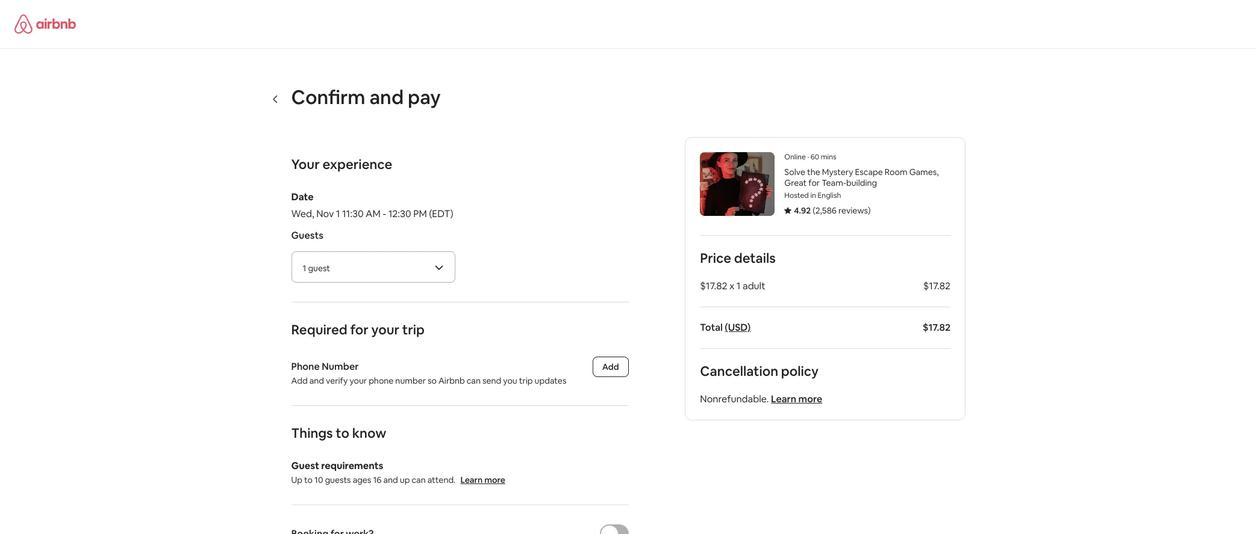Task type: describe. For each thing, give the bounding box(es) containing it.
2 vertical spatial 1
[[736, 280, 740, 293]]

building
[[846, 178, 877, 189]]

1 horizontal spatial more
[[798, 393, 822, 406]]

up
[[291, 475, 302, 486]]

nonrefundable.
[[700, 393, 769, 406]]

ages
[[353, 475, 371, 486]]

60
[[810, 152, 819, 162]]

2,586
[[815, 205, 836, 216]]

adult
[[742, 280, 765, 293]]

add button
[[593, 357, 629, 378]]

your experience
[[291, 156, 392, 173]]

required
[[291, 322, 347, 339]]

required for your trip
[[291, 322, 425, 339]]

things to know
[[291, 425, 386, 442]]

(usd) button
[[724, 322, 750, 334]]

your
[[291, 156, 320, 173]]

price
[[700, 250, 731, 267]]

0 vertical spatial learn more link
[[771, 393, 822, 406]]

-
[[383, 208, 386, 220]]

hosted
[[784, 191, 809, 201]]

for inside online · 60 mins solve the mystery escape room games, great for team-building hosted in english
[[808, 178, 820, 189]]

attend.
[[428, 475, 456, 486]]

guest
[[308, 263, 330, 274]]

guest
[[291, 460, 319, 473]]

1 horizontal spatial to
[[336, 425, 349, 442]]

your inside phone number add and verify your phone number so airbnb can send you trip updates
[[350, 376, 367, 387]]

date
[[291, 191, 314, 204]]

1 guest
[[303, 263, 330, 274]]

0 vertical spatial and
[[369, 85, 404, 110]]

mystery
[[822, 167, 853, 178]]

room
[[884, 167, 907, 178]]

pay
[[408, 85, 441, 110]]

nonrefundable. learn more
[[700, 393, 822, 406]]

nov
[[316, 208, 334, 220]]

1 inside dropdown button
[[303, 263, 306, 274]]

policy
[[781, 363, 818, 380]]

1 inside date wed, nov 1 11:30 am - 12:30 pm (edt)
[[336, 208, 340, 220]]

(
[[812, 205, 815, 216]]

1 horizontal spatial your
[[371, 322, 399, 339]]

number
[[322, 361, 359, 373]]

x
[[729, 280, 734, 293]]

solve
[[784, 167, 805, 178]]

guests
[[291, 229, 323, 242]]

add inside phone number add and verify your phone number so airbnb can send you trip updates
[[291, 376, 308, 387]]

4.92 ( 2,586 reviews )
[[794, 205, 870, 216]]

cancellation policy
[[700, 363, 818, 380]]

wed,
[[291, 208, 314, 220]]

$17.82 x 1 adult
[[700, 280, 765, 293]]

1 guest button
[[292, 252, 454, 283]]

12:30
[[388, 208, 411, 220]]

(edt)
[[429, 208, 453, 220]]

requirements
[[321, 460, 383, 473]]

team-
[[821, 178, 846, 189]]

mins
[[821, 152, 836, 162]]

online · 60 mins solve the mystery escape room games, great for team-building hosted in english
[[784, 152, 938, 201]]

price details
[[700, 250, 775, 267]]

and inside guest requirements up to 10 guests ages 16 and up can attend. learn more
[[383, 475, 398, 486]]

games,
[[909, 167, 938, 178]]

back image
[[271, 94, 280, 104]]



Task type: locate. For each thing, give the bounding box(es) containing it.
in
[[810, 191, 816, 201]]

and
[[369, 85, 404, 110], [309, 376, 324, 387], [383, 475, 398, 486]]

up
[[400, 475, 410, 486]]

and right 16
[[383, 475, 398, 486]]

$17.82 for $17.82 x 1 adult
[[923, 280, 950, 293]]

escape
[[855, 167, 883, 178]]

1 vertical spatial learn more link
[[460, 475, 505, 486]]

more down policy
[[798, 393, 822, 406]]

(usd)
[[724, 322, 750, 334]]

can left send
[[467, 376, 481, 387]]

0 vertical spatial for
[[808, 178, 820, 189]]

phone number add and verify your phone number so airbnb can send you trip updates
[[291, 361, 566, 387]]

learn right attend.
[[460, 475, 483, 486]]

experience
[[323, 156, 392, 173]]

guests
[[325, 475, 351, 486]]

1
[[336, 208, 340, 220], [303, 263, 306, 274], [736, 280, 740, 293]]

can inside guest requirements up to 10 guests ages 16 and up can attend. learn more
[[412, 475, 426, 486]]

to inside guest requirements up to 10 guests ages 16 and up can attend. learn more
[[304, 475, 313, 486]]

1 vertical spatial learn
[[460, 475, 483, 486]]

0 horizontal spatial to
[[304, 475, 313, 486]]

0 horizontal spatial your
[[350, 376, 367, 387]]

for
[[808, 178, 820, 189], [350, 322, 369, 339]]

learn
[[771, 393, 796, 406], [460, 475, 483, 486]]

1 horizontal spatial add
[[602, 362, 619, 373]]

total (usd)
[[700, 322, 750, 334]]

0 vertical spatial learn
[[771, 393, 796, 406]]

your
[[371, 322, 399, 339], [350, 376, 367, 387]]

0 horizontal spatial more
[[484, 475, 505, 486]]

am
[[366, 208, 381, 220]]

1 vertical spatial trip
[[519, 376, 533, 387]]

1 vertical spatial for
[[350, 322, 369, 339]]

number
[[395, 376, 426, 387]]

learn more link down policy
[[771, 393, 822, 406]]

and inside phone number add and verify your phone number so airbnb can send you trip updates
[[309, 376, 324, 387]]

send
[[482, 376, 501, 387]]

1 vertical spatial to
[[304, 475, 313, 486]]

can
[[467, 376, 481, 387], [412, 475, 426, 486]]

0 horizontal spatial for
[[350, 322, 369, 339]]

1 vertical spatial 1
[[303, 263, 306, 274]]

1 vertical spatial and
[[309, 376, 324, 387]]

and down phone
[[309, 376, 324, 387]]

0 vertical spatial to
[[336, 425, 349, 442]]

1 horizontal spatial can
[[467, 376, 481, 387]]

4.92
[[794, 205, 811, 216]]

to
[[336, 425, 349, 442], [304, 475, 313, 486]]

0 horizontal spatial learn
[[460, 475, 483, 486]]

can for guest requirements
[[412, 475, 426, 486]]

for up in
[[808, 178, 820, 189]]

cancellation
[[700, 363, 778, 380]]

phone
[[291, 361, 320, 373]]

1 vertical spatial add
[[291, 376, 308, 387]]

0 vertical spatial 1
[[336, 208, 340, 220]]

1 horizontal spatial trip
[[519, 376, 533, 387]]

know
[[352, 425, 386, 442]]

16
[[373, 475, 382, 486]]

11:30
[[342, 208, 364, 220]]

1 vertical spatial more
[[484, 475, 505, 486]]

english
[[817, 191, 841, 201]]

date wed, nov 1 11:30 am - 12:30 pm (edt)
[[291, 191, 453, 220]]

trip up phone number add and verify your phone number so airbnb can send you trip updates
[[402, 322, 425, 339]]

·
[[807, 152, 809, 162]]

more inside guest requirements up to 10 guests ages 16 and up can attend. learn more
[[484, 475, 505, 486]]

learn inside guest requirements up to 10 guests ages 16 and up can attend. learn more
[[460, 475, 483, 486]]

0 horizontal spatial trip
[[402, 322, 425, 339]]

10
[[314, 475, 323, 486]]

so
[[428, 376, 437, 387]]

0 vertical spatial add
[[602, 362, 619, 373]]

for right required
[[350, 322, 369, 339]]

0 vertical spatial can
[[467, 376, 481, 387]]

things
[[291, 425, 333, 442]]

add
[[602, 362, 619, 373], [291, 376, 308, 387]]

pm
[[413, 208, 427, 220]]

0 vertical spatial your
[[371, 322, 399, 339]]

2 horizontal spatial 1
[[736, 280, 740, 293]]

1 vertical spatial your
[[350, 376, 367, 387]]

can right up
[[412, 475, 426, 486]]

more
[[798, 393, 822, 406], [484, 475, 505, 486]]

verify
[[326, 376, 348, 387]]

your right verify
[[350, 376, 367, 387]]

0 vertical spatial more
[[798, 393, 822, 406]]

1 horizontal spatial for
[[808, 178, 820, 189]]

to left know at the left of the page
[[336, 425, 349, 442]]

learn down policy
[[771, 393, 796, 406]]

and left pay
[[369, 85, 404, 110]]

1 horizontal spatial 1
[[336, 208, 340, 220]]

can inside phone number add and verify your phone number so airbnb can send you trip updates
[[467, 376, 481, 387]]

great
[[784, 178, 806, 189]]

1 right x
[[736, 280, 740, 293]]

learn more link right attend.
[[460, 475, 505, 486]]

add inside button
[[602, 362, 619, 373]]

trip inside phone number add and verify your phone number so airbnb can send you trip updates
[[519, 376, 533, 387]]

confirm and pay
[[291, 85, 441, 110]]

0 horizontal spatial 1
[[303, 263, 306, 274]]

confirm
[[291, 85, 365, 110]]

can for phone number
[[467, 376, 481, 387]]

learn more link
[[771, 393, 822, 406], [460, 475, 505, 486]]

you
[[503, 376, 517, 387]]

0 vertical spatial trip
[[402, 322, 425, 339]]

trip right you
[[519, 376, 533, 387]]

$17.82 for total
[[922, 322, 950, 334]]

your up phone
[[371, 322, 399, 339]]

1 horizontal spatial learn more link
[[771, 393, 822, 406]]

0 horizontal spatial learn more link
[[460, 475, 505, 486]]

trip
[[402, 322, 425, 339], [519, 376, 533, 387]]

1 right "nov"
[[336, 208, 340, 220]]

the
[[807, 167, 820, 178]]

updates
[[535, 376, 566, 387]]

$17.82
[[700, 280, 727, 293], [923, 280, 950, 293], [922, 322, 950, 334]]

guest requirements up to 10 guests ages 16 and up can attend. learn more
[[291, 460, 505, 486]]

2 vertical spatial and
[[383, 475, 398, 486]]

to left 10 at the left bottom
[[304, 475, 313, 486]]

more right attend.
[[484, 475, 505, 486]]

1 horizontal spatial learn
[[771, 393, 796, 406]]

0 horizontal spatial can
[[412, 475, 426, 486]]

reviews
[[838, 205, 868, 216]]

phone
[[369, 376, 394, 387]]

online
[[784, 152, 806, 162]]

0 horizontal spatial add
[[291, 376, 308, 387]]

1 left guest
[[303, 263, 306, 274]]

airbnb
[[438, 376, 465, 387]]

total
[[700, 322, 722, 334]]

)
[[868, 205, 870, 216]]

1 vertical spatial can
[[412, 475, 426, 486]]

details
[[734, 250, 775, 267]]



Task type: vqa. For each thing, say whether or not it's contained in the screenshot.
Robert
no



